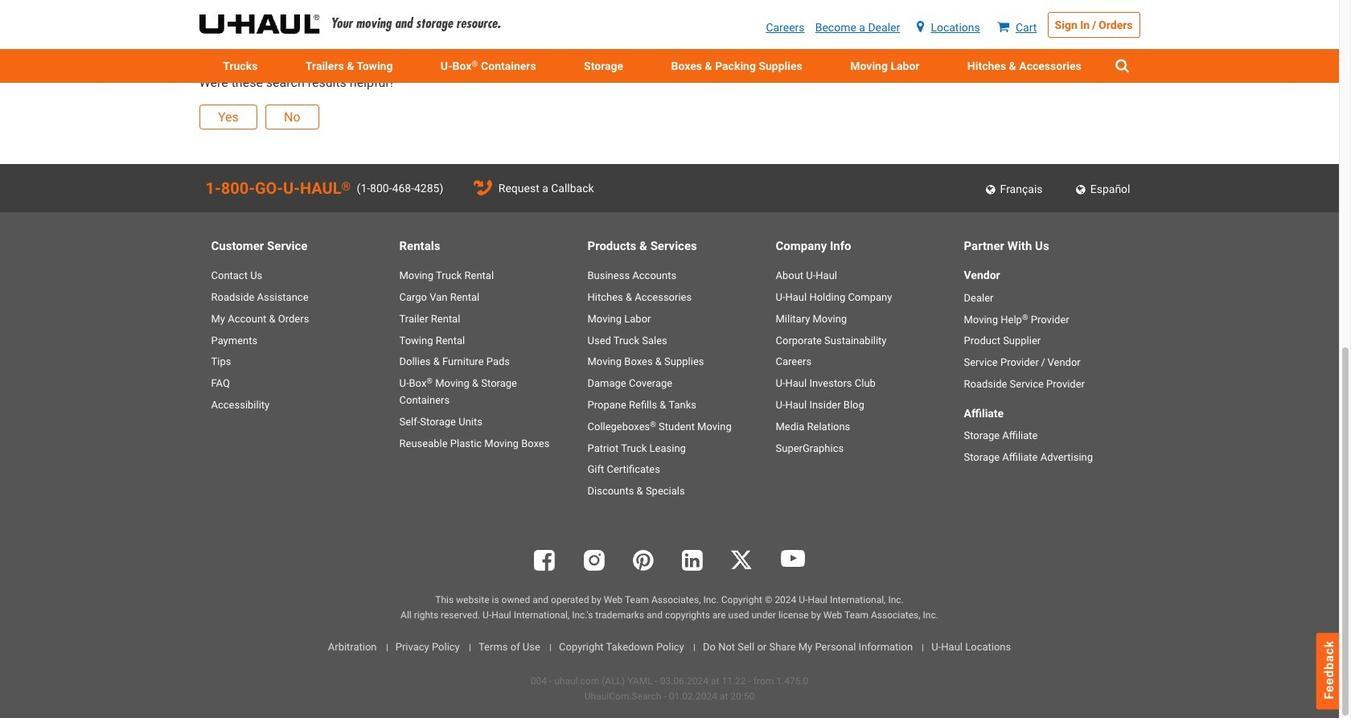Task type: locate. For each thing, give the bounding box(es) containing it.
1 menu item from the left
[[199, 49, 282, 83]]

footer
[[0, 164, 1339, 705]]

3 menu item from the left
[[560, 49, 647, 83]]

facebook icon image
[[534, 550, 555, 571]]

pinterest icon image
[[633, 550, 654, 571]]

4 menu item from the left
[[647, 49, 826, 83]]

banner
[[0, 0, 1339, 83]]

x icon image
[[731, 550, 752, 569]]

navigation
[[199, 0, 979, 16]]

youtube icon image
[[780, 550, 805, 567]]

5 menu item from the left
[[826, 49, 943, 83]]

menu item
[[199, 49, 282, 83], [282, 49, 417, 83], [560, 49, 647, 83], [647, 49, 826, 83], [826, 49, 943, 83], [943, 49, 1105, 83]]

menu
[[199, 49, 1140, 83]]

6 menu item from the left
[[943, 49, 1105, 83]]



Task type: vqa. For each thing, say whether or not it's contained in the screenshot.
NAVIGATION
yes



Task type: describe. For each thing, give the bounding box(es) containing it.
instagram icon image
[[584, 550, 604, 571]]

visit us on linkedin (opens in new window) image
[[682, 550, 703, 571]]

2 menu item from the left
[[282, 49, 417, 83]]



